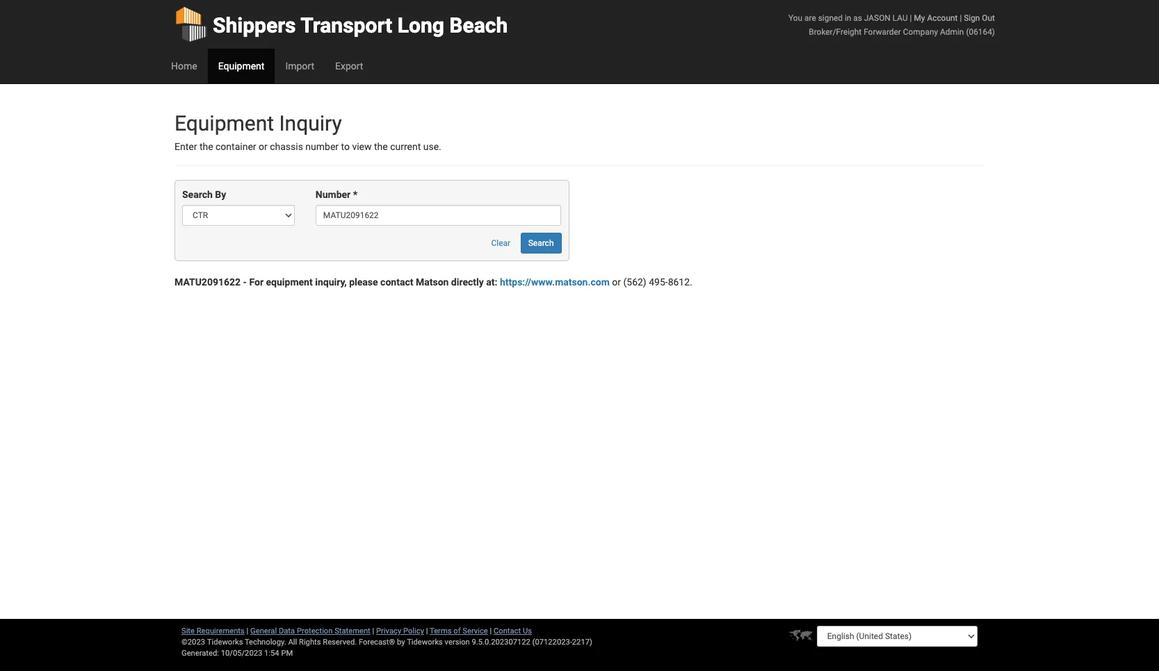 Task type: locate. For each thing, give the bounding box(es) containing it.
service
[[463, 627, 488, 636]]

view
[[352, 141, 372, 152]]

the
[[200, 141, 213, 152], [374, 141, 388, 152]]

matu2091622 - for equipment inquiry, please contact matson directly at: https://www.matson.com or (562) 495-8612.
[[175, 277, 693, 288]]

search button
[[521, 233, 562, 254]]

contact
[[381, 277, 413, 288]]

https://www.matson.com link
[[500, 277, 610, 288]]

the right view
[[374, 141, 388, 152]]

matson
[[416, 277, 449, 288]]

0 vertical spatial or
[[259, 141, 268, 152]]

0 horizontal spatial or
[[259, 141, 268, 152]]

0 vertical spatial search
[[182, 189, 213, 201]]

current
[[390, 141, 421, 152]]

matu2091622
[[175, 277, 241, 288]]

0 horizontal spatial search
[[182, 189, 213, 201]]

|
[[910, 13, 912, 23], [960, 13, 962, 23], [247, 627, 249, 636], [372, 627, 374, 636], [426, 627, 428, 636], [490, 627, 492, 636]]

admin
[[940, 27, 964, 37]]

data
[[279, 627, 295, 636]]

export
[[335, 61, 363, 72]]

or left chassis
[[259, 141, 268, 152]]

1 horizontal spatial or
[[612, 277, 621, 288]]

equipment for equipment
[[218, 61, 265, 72]]

import button
[[275, 49, 325, 83]]

equipment
[[218, 61, 265, 72], [175, 111, 274, 136]]

1 horizontal spatial search
[[528, 239, 554, 249]]

you are signed in as jason lau | my account | sign out broker/freight forwarder company admin (06164)
[[789, 13, 995, 37]]

for
[[249, 277, 264, 288]]

please
[[349, 277, 378, 288]]

equipment button
[[208, 49, 275, 83]]

equipment inside popup button
[[218, 61, 265, 72]]

search left 'by'
[[182, 189, 213, 201]]

home
[[171, 61, 197, 72]]

search right clear
[[528, 239, 554, 249]]

clear
[[491, 239, 511, 249]]

the right enter on the left of the page
[[200, 141, 213, 152]]

| left "my" at top
[[910, 13, 912, 23]]

2 the from the left
[[374, 141, 388, 152]]

generated:
[[182, 650, 219, 659]]

you
[[789, 13, 803, 23]]

protection
[[297, 627, 333, 636]]

1 vertical spatial equipment
[[175, 111, 274, 136]]

lau
[[893, 13, 908, 23]]

sign out link
[[964, 13, 995, 23]]

out
[[982, 13, 995, 23]]

(07122023-
[[532, 638, 572, 648]]

or
[[259, 141, 268, 152], [612, 277, 621, 288]]

policy
[[403, 627, 424, 636]]

search inside button
[[528, 239, 554, 249]]

equipment inside equipment inquiry enter the container or chassis number to view the current use.
[[175, 111, 274, 136]]

shippers
[[213, 13, 296, 38]]

equipment down shippers
[[218, 61, 265, 72]]

are
[[805, 13, 816, 23]]

495-
[[649, 277, 668, 288]]

10/05/2023
[[221, 650, 262, 659]]

my account link
[[914, 13, 958, 23]]

sign
[[964, 13, 980, 23]]

chassis
[[270, 141, 303, 152]]

1:54
[[264, 650, 279, 659]]

use.
[[423, 141, 442, 152]]

container
[[216, 141, 256, 152]]

my
[[914, 13, 925, 23]]

jason
[[864, 13, 891, 23]]

transport
[[301, 13, 392, 38]]

privacy
[[376, 627, 401, 636]]

or inside equipment inquiry enter the container or chassis number to view the current use.
[[259, 141, 268, 152]]

0 horizontal spatial the
[[200, 141, 213, 152]]

search
[[182, 189, 213, 201], [528, 239, 554, 249]]

by
[[397, 638, 405, 648]]

Number * text field
[[316, 205, 562, 226]]

1 vertical spatial search
[[528, 239, 554, 249]]

(562)
[[624, 277, 647, 288]]

equipment inquiry enter the container or chassis number to view the current use.
[[175, 111, 442, 152]]

0 vertical spatial equipment
[[218, 61, 265, 72]]

equipment up container
[[175, 111, 274, 136]]

1 horizontal spatial the
[[374, 141, 388, 152]]

or left (562)
[[612, 277, 621, 288]]

search for search by
[[182, 189, 213, 201]]

| up forecast®
[[372, 627, 374, 636]]



Task type: describe. For each thing, give the bounding box(es) containing it.
*
[[353, 189, 358, 201]]

requirements
[[197, 627, 245, 636]]

search for search
[[528, 239, 554, 249]]

number
[[306, 141, 339, 152]]

account
[[927, 13, 958, 23]]

all
[[288, 638, 297, 648]]

equipment for equipment inquiry enter the container or chassis number to view the current use.
[[175, 111, 274, 136]]

shippers transport long beach link
[[175, 0, 508, 49]]

clear button
[[484, 233, 518, 254]]

broker/freight
[[809, 27, 862, 37]]

inquiry,
[[315, 277, 347, 288]]

2217)
[[572, 638, 593, 648]]

| up tideworks
[[426, 627, 428, 636]]

9.5.0.202307122
[[472, 638, 531, 648]]

©2023 tideworks
[[182, 638, 243, 648]]

site requirements | general data protection statement | privacy policy | terms of service | contact us ©2023 tideworks technology. all rights reserved. forecast® by tideworks version 9.5.0.202307122 (07122023-2217) generated: 10/05/2023 1:54 pm
[[182, 627, 593, 659]]

technology.
[[245, 638, 286, 648]]

| up 9.5.0.202307122
[[490, 627, 492, 636]]

terms of service link
[[430, 627, 488, 636]]

in
[[845, 13, 852, 23]]

version
[[445, 638, 470, 648]]

signed
[[818, 13, 843, 23]]

directly
[[451, 277, 484, 288]]

1 the from the left
[[200, 141, 213, 152]]

forecast®
[[359, 638, 395, 648]]

import
[[285, 61, 314, 72]]

contact us link
[[494, 627, 532, 636]]

8612.
[[668, 277, 693, 288]]

us
[[523, 627, 532, 636]]

general
[[250, 627, 277, 636]]

by
[[215, 189, 226, 201]]

https://www.matson.com
[[500, 277, 610, 288]]

as
[[854, 13, 862, 23]]

company
[[903, 27, 938, 37]]

number
[[316, 189, 351, 201]]

search by
[[182, 189, 226, 201]]

inquiry
[[279, 111, 342, 136]]

of
[[454, 627, 461, 636]]

site requirements link
[[182, 627, 245, 636]]

site
[[182, 627, 195, 636]]

tideworks
[[407, 638, 443, 648]]

home button
[[161, 49, 208, 83]]

export button
[[325, 49, 374, 83]]

privacy policy link
[[376, 627, 424, 636]]

enter
[[175, 141, 197, 152]]

general data protection statement link
[[250, 627, 371, 636]]

| left sign
[[960, 13, 962, 23]]

terms
[[430, 627, 452, 636]]

shippers transport long beach
[[213, 13, 508, 38]]

contact
[[494, 627, 521, 636]]

to
[[341, 141, 350, 152]]

equipment
[[266, 277, 313, 288]]

beach
[[450, 13, 508, 38]]

number *
[[316, 189, 358, 201]]

forwarder
[[864, 27, 901, 37]]

(06164)
[[966, 27, 995, 37]]

-
[[243, 277, 247, 288]]

1 vertical spatial or
[[612, 277, 621, 288]]

reserved.
[[323, 638, 357, 648]]

at:
[[486, 277, 498, 288]]

long
[[398, 13, 444, 38]]

statement
[[335, 627, 371, 636]]

| left general
[[247, 627, 249, 636]]

rights
[[299, 638, 321, 648]]

pm
[[281, 650, 293, 659]]



Task type: vqa. For each thing, say whether or not it's contained in the screenshot.
bill
no



